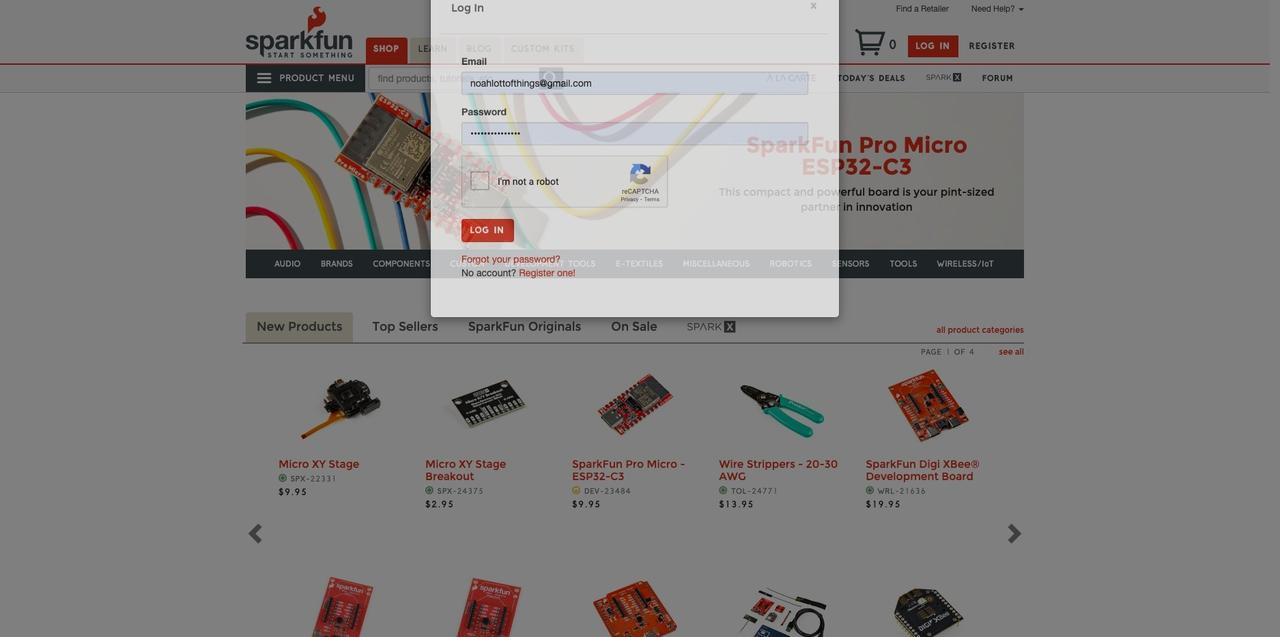 Task type: locate. For each thing, give the bounding box(es) containing it.
1 vertical spatial in stock image
[[425, 486, 434, 495]]

micro xy stage image
[[293, 359, 389, 454]]

list box
[[279, 347, 991, 638]]

None email field
[[462, 89, 808, 112]]

0 horizontal spatial in stock image
[[719, 486, 728, 495]]

sparkfun digi xbee® arduino shield - usb-c (qwiic) image
[[587, 570, 683, 638]]

1 horizontal spatial in stock image
[[425, 486, 434, 495]]

find products, tutorials, etc... text field
[[369, 67, 540, 90]]

1 in stock image from the left
[[719, 486, 728, 495]]

in stock image
[[279, 474, 288, 483], [425, 486, 434, 495]]

0 vertical spatial in stock image
[[279, 474, 288, 483]]

0 horizontal spatial in stock image
[[279, 474, 288, 483]]

in stock image for the micro xy stage image
[[279, 474, 288, 483]]

23 available image
[[572, 486, 581, 495]]

2 in stock image from the left
[[866, 486, 875, 495]]

in stock image
[[719, 486, 728, 495], [866, 486, 875, 495]]

None password field
[[462, 139, 808, 163]]

form
[[462, 72, 808, 260]]

1 horizontal spatial in stock image
[[866, 486, 875, 495]]

digi xbee® rr module - u.fl antenna image
[[881, 570, 976, 638]]

None submit
[[462, 236, 514, 260]]



Task type: vqa. For each thing, say whether or not it's contained in the screenshot.
in stock IMAGE related to "Micro XY Stage" image
yes



Task type: describe. For each thing, give the bounding box(es) containing it.
wire strippers - 20-30 awg image
[[734, 359, 830, 454]]

sparkfun digi xbee® explorer regulated image
[[440, 570, 536, 638]]

micro xy stage breakout image
[[440, 359, 536, 454]]

in stock image for the wire strippers - 20-30 awg image
[[719, 486, 728, 495]]

in stock image for micro xy stage breakout image
[[425, 486, 434, 495]]

sparkfun digi xbee® kit image
[[734, 570, 830, 638]]

sparkfun digi xbee® explorer usb-c image
[[293, 570, 389, 638]]

sparkfun pro micro - esp32-c3 image
[[587, 359, 683, 454]]

in stock image for sparkfun digi xbee® development board image
[[866, 486, 875, 495]]

sparkfun digi xbee® development board image
[[881, 359, 976, 454]]



